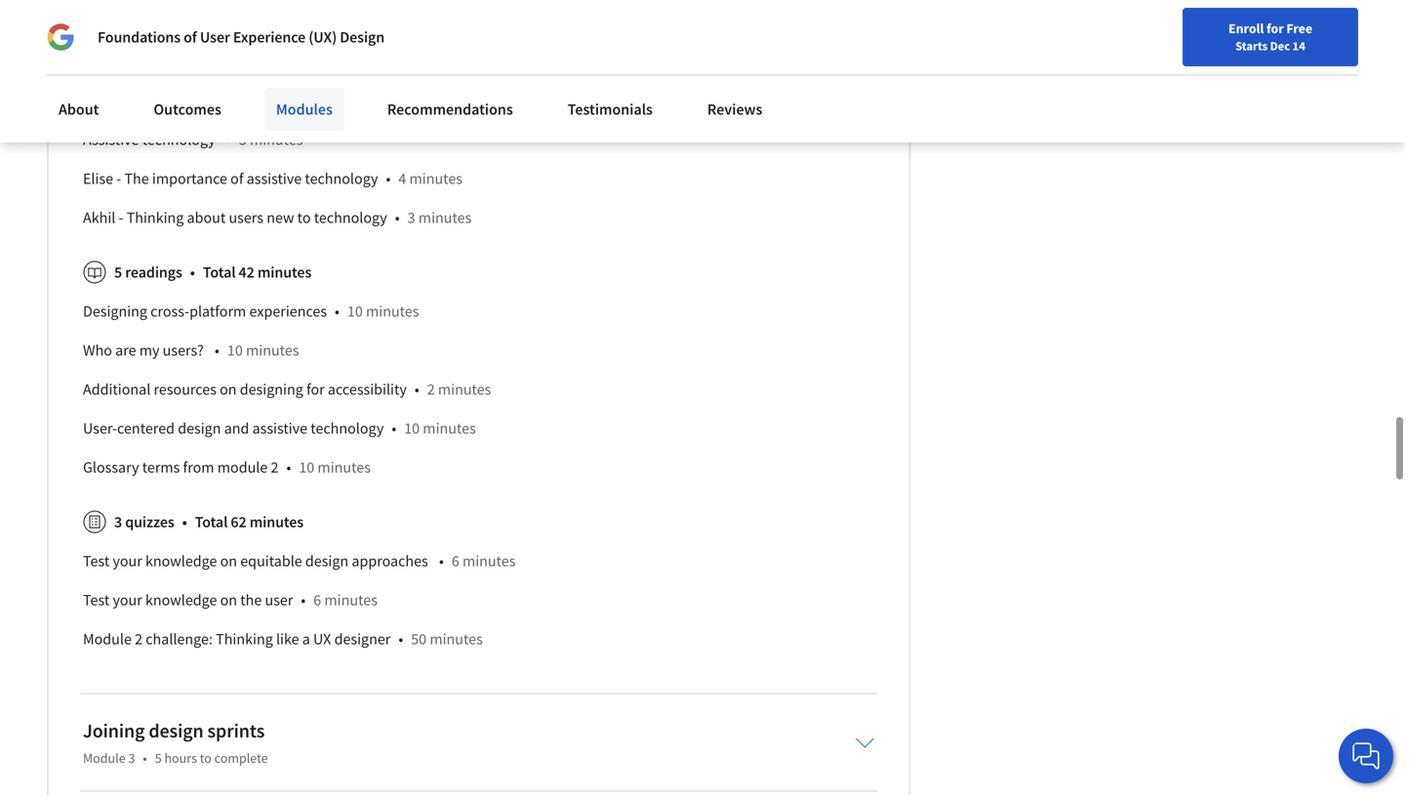 Task type: locate. For each thing, give the bounding box(es) containing it.
0 vertical spatial on
[[220, 380, 237, 399]]

0 vertical spatial module
[[83, 630, 132, 649]]

1 vertical spatial your
[[113, 591, 142, 610]]

your for test your knowledge on the user • 6 minutes
[[113, 591, 142, 610]]

knowledge for equitable
[[145, 552, 217, 571]]

2 centered from the top
[[117, 419, 175, 438]]

0 vertical spatial of
[[184, 27, 197, 47]]

user-
[[83, 91, 117, 110], [83, 419, 117, 438]]

0 vertical spatial total
[[203, 263, 236, 282]]

3
[[241, 91, 249, 110], [408, 208, 415, 228], [114, 513, 122, 532], [128, 750, 135, 767]]

chat with us image
[[1351, 741, 1382, 772]]

- for akhil
[[119, 208, 123, 228]]

- for elise
[[116, 169, 121, 189]]

on for equitable
[[220, 552, 237, 571]]

50
[[411, 630, 427, 649]]

technology right the new
[[314, 208, 387, 228]]

from
[[183, 458, 214, 477]]

0 vertical spatial user-
[[83, 91, 117, 110]]

1 vertical spatial test
[[83, 591, 110, 610]]

1 vertical spatial user-
[[83, 419, 117, 438]]

assistive
[[247, 169, 302, 189], [252, 419, 307, 438]]

1 horizontal spatial to
[[200, 750, 212, 767]]

1 vertical spatial 5
[[114, 263, 122, 282]]

to right the new
[[297, 208, 311, 228]]

google image
[[47, 23, 74, 51]]

assistive
[[83, 130, 139, 150]]

additional resources on designing for accessibility • 2 minutes
[[83, 380, 491, 399]]

2 user- from the top
[[83, 419, 117, 438]]

assistive up akhil - thinking about users new to technology • 3 minutes
[[247, 169, 302, 189]]

3 minutes
[[241, 91, 305, 110]]

- left the at the top left
[[116, 169, 121, 189]]

2 left challenge:
[[135, 630, 143, 649]]

1 user- from the top
[[83, 91, 117, 110]]

module inside region
[[83, 630, 132, 649]]

user- up glossary
[[83, 419, 117, 438]]

of
[[184, 27, 197, 47], [230, 169, 243, 189]]

1 vertical spatial centered
[[117, 419, 175, 438]]

like
[[276, 630, 299, 649]]

on up test your knowledge on the user • 6 minutes
[[220, 552, 237, 571]]

1 test from the top
[[83, 552, 110, 571]]

of left user
[[184, 27, 197, 47]]

design up the hours
[[149, 719, 204, 743]]

design
[[178, 91, 221, 110], [178, 419, 221, 438], [305, 552, 349, 571], [149, 719, 204, 743]]

knowledge down quizzes
[[145, 552, 217, 571]]

test
[[83, 552, 110, 571], [83, 591, 110, 610]]

joining
[[83, 719, 145, 743]]

technology down accessibility
[[311, 419, 384, 438]]

0 horizontal spatial of
[[184, 27, 197, 47]]

1 vertical spatial knowledge
[[145, 591, 217, 610]]

None search field
[[278, 12, 600, 51]]

for up dec at the top of the page
[[1267, 20, 1284, 37]]

test for test your knowledge on equitable design approaches
[[83, 552, 110, 571]]

0 vertical spatial -
[[116, 169, 121, 189]]

1 your from the top
[[113, 552, 142, 571]]

2 vertical spatial on
[[220, 591, 237, 610]]

10 down designing cross-platform experiences • 10 minutes
[[227, 341, 243, 360]]

6
[[452, 552, 459, 571], [314, 591, 321, 610]]

14
[[1293, 38, 1306, 54]]

your
[[113, 552, 142, 571], [113, 591, 142, 610]]

the
[[240, 591, 262, 610]]

1 vertical spatial -
[[119, 208, 123, 228]]

joining design sprints module 3 • 5 hours to complete
[[83, 719, 268, 767]]

0 vertical spatial test
[[83, 552, 110, 571]]

2 on from the top
[[220, 552, 237, 571]]

to
[[109, 13, 122, 32], [297, 208, 311, 228], [200, 750, 212, 767]]

total for total 42 minutes
[[203, 263, 236, 282]]

users
[[229, 208, 263, 228]]

reviews
[[707, 100, 763, 119]]

technology
[[142, 130, 215, 150], [305, 169, 378, 189], [314, 208, 387, 228], [311, 419, 384, 438]]

•
[[239, 13, 243, 32], [226, 130, 231, 150], [386, 169, 391, 189], [395, 208, 400, 228], [190, 263, 195, 282], [335, 302, 340, 321], [215, 341, 219, 360], [415, 380, 419, 399], [392, 419, 396, 438], [286, 458, 291, 477], [182, 513, 187, 532], [439, 552, 444, 571], [301, 591, 306, 610], [399, 630, 403, 649], [143, 750, 147, 767]]

1 vertical spatial thinking
[[216, 630, 273, 649]]

10
[[347, 302, 363, 321], [227, 341, 243, 360], [404, 419, 420, 438], [299, 458, 314, 477]]

3 quizzes
[[114, 513, 174, 532]]

1 centered from the top
[[117, 91, 175, 110]]

modules link
[[264, 88, 344, 131]]

5 up the elise - the importance of assistive technology • 4 minutes
[[239, 130, 247, 150]]

total left 42
[[203, 263, 236, 282]]

5
[[239, 130, 247, 150], [114, 263, 122, 282], [155, 750, 162, 767]]

1 vertical spatial for
[[306, 380, 325, 399]]

are
[[115, 341, 136, 360]]

0 vertical spatial thinking
[[127, 208, 184, 228]]

62
[[231, 513, 247, 532]]

1 vertical spatial total
[[195, 513, 228, 532]]

hide info about module content region
[[83, 0, 875, 667]]

who are my users? • 10 minutes
[[83, 341, 299, 360]]

about
[[187, 208, 226, 228]]

experiences
[[249, 302, 327, 321]]

2 your from the top
[[113, 591, 142, 610]]

module down the joining
[[83, 750, 126, 767]]

1 horizontal spatial of
[[230, 169, 243, 189]]

menu item
[[1053, 20, 1179, 83]]

2 vertical spatial 5
[[155, 750, 162, 767]]

test your knowledge on the user • 6 minutes
[[83, 591, 378, 610]]

thinking down the
[[216, 630, 273, 649]]

assistive down additional resources on designing for accessibility • 2 minutes
[[252, 419, 307, 438]]

0 horizontal spatial 5
[[114, 263, 122, 282]]

1 vertical spatial module
[[83, 750, 126, 767]]

designing cross-platform experiences • 10 minutes
[[83, 302, 419, 321]]

1 horizontal spatial 6
[[452, 552, 459, 571]]

2 knowledge from the top
[[145, 591, 217, 610]]

2 vertical spatial to
[[200, 750, 212, 767]]

enroll for free starts dec 14
[[1229, 20, 1313, 54]]

on left the
[[220, 591, 237, 610]]

1 horizontal spatial 5
[[155, 750, 162, 767]]

of up users
[[230, 169, 243, 189]]

-
[[116, 169, 121, 189], [119, 208, 123, 228]]

for right designing
[[306, 380, 325, 399]]

1 vertical spatial on
[[220, 552, 237, 571]]

technology left 4
[[305, 169, 378, 189]]

glossary terms from module 2 • 10 minutes
[[83, 458, 371, 477]]

recommendations
[[387, 100, 513, 119]]

1 vertical spatial to
[[297, 208, 311, 228]]

0 horizontal spatial 6
[[314, 591, 321, 610]]

on
[[220, 380, 237, 399], [220, 552, 237, 571], [220, 591, 237, 610]]

designing
[[83, 302, 147, 321]]

6 right user
[[314, 591, 321, 610]]

1 vertical spatial of
[[230, 169, 243, 189]]

6 right approaches in the bottom left of the page
[[452, 552, 459, 571]]

- right akhil
[[119, 208, 123, 228]]

1 module from the top
[[83, 630, 132, 649]]

to inside joining design sprints module 3 • 5 hours to complete
[[200, 750, 212, 767]]

modules
[[276, 100, 333, 119]]

1 horizontal spatial for
[[1267, 20, 1284, 37]]

thinking down the at the top left
[[127, 208, 184, 228]]

user- up assistive
[[83, 91, 117, 110]]

module left challenge:
[[83, 630, 132, 649]]

2 horizontal spatial 5
[[239, 130, 247, 150]]

challenge:
[[146, 630, 213, 649]]

design left and
[[178, 419, 221, 438]]

platform
[[189, 302, 246, 321]]

user
[[200, 27, 230, 47]]

users?
[[163, 341, 204, 360]]

your for test your knowledge on equitable design approaches • 6 minutes
[[113, 552, 142, 571]]

0 vertical spatial your
[[113, 552, 142, 571]]

centered up assistive
[[117, 91, 175, 110]]

2 module from the top
[[83, 750, 126, 767]]

knowledge up challenge:
[[145, 591, 217, 610]]

0 vertical spatial centered
[[117, 91, 175, 110]]

(ux)
[[309, 27, 337, 47]]

design right equitable
[[305, 552, 349, 571]]

user
[[265, 591, 293, 610]]

0 horizontal spatial for
[[306, 380, 325, 399]]

0 horizontal spatial to
[[109, 13, 122, 32]]

2
[[251, 13, 259, 32], [427, 380, 435, 399], [271, 458, 279, 477], [135, 630, 143, 649]]

2 test from the top
[[83, 591, 110, 610]]

5 left readings
[[114, 263, 122, 282]]

knowledge for the
[[145, 591, 217, 610]]

approaches
[[352, 552, 428, 571]]

3 on from the top
[[220, 591, 237, 610]]

0 vertical spatial for
[[1267, 20, 1284, 37]]

to right the hours
[[200, 750, 212, 767]]

user- for user-centered design
[[83, 91, 117, 110]]

to right the get
[[109, 13, 122, 32]]

and
[[224, 419, 249, 438]]

0 horizontal spatial thinking
[[127, 208, 184, 228]]

equitable
[[240, 552, 302, 571]]

reviews link
[[696, 88, 774, 131]]

0 vertical spatial knowledge
[[145, 552, 217, 571]]

total
[[203, 263, 236, 282], [195, 513, 228, 532]]

outcomes link
[[142, 88, 233, 131]]

accessibility
[[328, 380, 407, 399]]

outcomes
[[154, 100, 221, 119]]

1 knowledge from the top
[[145, 552, 217, 571]]

• inside joining design sprints module 3 • 5 hours to complete
[[143, 750, 147, 767]]

user-centered design and assistive technology • 10 minutes
[[83, 419, 476, 438]]

centered up terms on the bottom
[[117, 419, 175, 438]]

for
[[1267, 20, 1284, 37], [306, 380, 325, 399]]

5 left the hours
[[155, 750, 162, 767]]

0 vertical spatial 6
[[452, 552, 459, 571]]

centered
[[117, 91, 175, 110], [117, 419, 175, 438]]

1 vertical spatial 6
[[314, 591, 321, 610]]

glossary
[[83, 458, 139, 477]]

on up and
[[220, 380, 237, 399]]

total left 62
[[195, 513, 228, 532]]



Task type: describe. For each thing, give the bounding box(es) containing it.
4
[[398, 169, 406, 189]]

for inside enroll for free starts dec 14
[[1267, 20, 1284, 37]]

starts
[[1236, 38, 1268, 54]]

0 vertical spatial to
[[109, 13, 122, 32]]

know
[[125, 13, 161, 32]]

additional
[[83, 380, 151, 399]]

testimonials
[[568, 100, 653, 119]]

get
[[83, 13, 105, 32]]

design inside joining design sprints module 3 • 5 hours to complete
[[149, 719, 204, 743]]

5 inside joining design sprints module 3 • 5 hours to complete
[[155, 750, 162, 767]]

5 readings
[[114, 263, 182, 282]]

assistive technology • 5 minutes
[[83, 130, 303, 150]]

testimonials link
[[556, 88, 665, 131]]

centered for user-centered design
[[117, 91, 175, 110]]

0 vertical spatial 5
[[239, 130, 247, 150]]

designing
[[240, 380, 303, 399]]

enroll
[[1229, 20, 1264, 37]]

sprints
[[207, 719, 265, 743]]

• total 42 minutes
[[190, 263, 312, 282]]

readings
[[125, 263, 182, 282]]

42
[[239, 263, 254, 282]]

• total 62 minutes
[[182, 513, 304, 532]]

technology down outcomes
[[142, 130, 215, 150]]

10 down accessibility
[[404, 419, 420, 438]]

complete
[[214, 750, 268, 767]]

2 right user
[[251, 13, 259, 32]]

2 horizontal spatial to
[[297, 208, 311, 228]]

who
[[83, 341, 112, 360]]

10 down user-centered design and assistive technology • 10 minutes
[[299, 458, 314, 477]]

10 right experiences
[[347, 302, 363, 321]]

design
[[340, 27, 385, 47]]

foundations
[[98, 27, 181, 47]]

about
[[59, 100, 99, 119]]

dec
[[1270, 38, 1290, 54]]

elise - the importance of assistive technology • 4 minutes
[[83, 169, 463, 189]]

platforms
[[164, 13, 228, 32]]

hours
[[164, 750, 197, 767]]

design up assistive technology • 5 minutes
[[178, 91, 221, 110]]

akhil
[[83, 208, 115, 228]]

user-centered design
[[83, 91, 221, 110]]

centered for user-centered design and assistive technology • 10 minutes
[[117, 419, 175, 438]]

importance
[[152, 169, 227, 189]]

for inside hide info about module content region
[[306, 380, 325, 399]]

test for test your knowledge on the user
[[83, 591, 110, 610]]

recommendations link
[[376, 88, 525, 131]]

cross-
[[150, 302, 189, 321]]

elise
[[83, 169, 113, 189]]

quizzes
[[125, 513, 174, 532]]

terms
[[142, 458, 180, 477]]

akhil - thinking about users new to technology • 3 minutes
[[83, 208, 472, 228]]

1 vertical spatial assistive
[[252, 419, 307, 438]]

the
[[124, 169, 149, 189]]

foundations of user experience (ux) design
[[98, 27, 385, 47]]

user- for user-centered design and assistive technology • 10 minutes
[[83, 419, 117, 438]]

of inside hide info about module content region
[[230, 169, 243, 189]]

test your knowledge on equitable design approaches • 6 minutes
[[83, 552, 516, 571]]

designer
[[334, 630, 391, 649]]

1 horizontal spatial thinking
[[216, 630, 273, 649]]

on for the
[[220, 591, 237, 610]]

ux
[[313, 630, 331, 649]]

2 right module
[[271, 458, 279, 477]]

module
[[217, 458, 268, 477]]

a
[[302, 630, 310, 649]]

1 on from the top
[[220, 380, 237, 399]]

free
[[1287, 20, 1313, 37]]

coursera image
[[23, 16, 147, 47]]

resources
[[154, 380, 217, 399]]

module 2 challenge: thinking like a ux designer • 50 minutes
[[83, 630, 483, 649]]

about link
[[47, 88, 111, 131]]

experience
[[233, 27, 306, 47]]

0 vertical spatial assistive
[[247, 169, 302, 189]]

module inside joining design sprints module 3 • 5 hours to complete
[[83, 750, 126, 767]]

total for total 62 minutes
[[195, 513, 228, 532]]

get to know platforms • 2 minutes
[[83, 13, 315, 32]]

my
[[139, 341, 160, 360]]

2 right accessibility
[[427, 380, 435, 399]]

new
[[267, 208, 294, 228]]

3 inside joining design sprints module 3 • 5 hours to complete
[[128, 750, 135, 767]]



Task type: vqa. For each thing, say whether or not it's contained in the screenshot.
Submit
no



